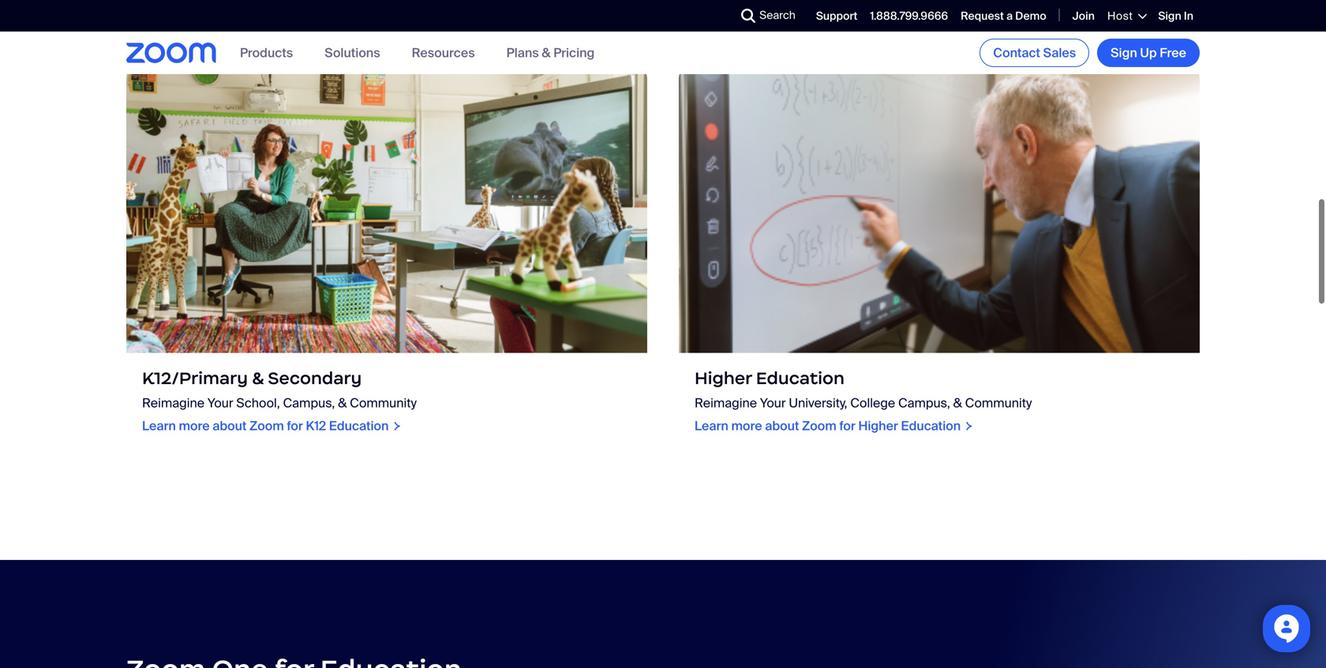 Task type: locate. For each thing, give the bounding box(es) containing it.
your
[[207, 395, 233, 412], [760, 395, 786, 412]]

1 horizontal spatial your
[[760, 395, 786, 412]]

1 for from the left
[[287, 418, 303, 435]]

2 campus, from the left
[[898, 395, 950, 412]]

sign left in
[[1158, 9, 1181, 23]]

0 horizontal spatial campus,
[[283, 395, 335, 412]]

community inside k12/primary & secondary reimagine your school, campus, & community learn more about zoom for k12 education
[[350, 395, 417, 412]]

2 for from the left
[[839, 418, 855, 435]]

2 horizontal spatial education
[[901, 418, 961, 435]]

sign in
[[1158, 9, 1193, 23]]

&
[[542, 45, 551, 61], [252, 368, 264, 389], [338, 395, 347, 412], [953, 395, 962, 412]]

2 your from the left
[[760, 395, 786, 412]]

campus, for &
[[283, 395, 335, 412]]

sign left up
[[1111, 45, 1137, 61]]

1 your from the left
[[207, 395, 233, 412]]

for inside k12/primary & secondary reimagine your school, campus, & community learn more about zoom for k12 education
[[287, 418, 303, 435]]

learn inside higher education reimagine your university, college campus, & community learn more about zoom for higher education
[[695, 418, 728, 435]]

campus, up the k12
[[283, 395, 335, 412]]

higher
[[695, 368, 752, 389], [858, 418, 898, 435]]

about inside higher education reimagine your university, college campus, & community learn more about zoom for higher education
[[765, 418, 799, 435]]

0 horizontal spatial learn
[[142, 418, 176, 435]]

1 reimagine from the left
[[142, 395, 204, 412]]

zoom for &
[[250, 418, 284, 435]]

request a demo
[[961, 9, 1046, 23]]

1 horizontal spatial education
[[756, 368, 844, 389]]

1 horizontal spatial learn
[[695, 418, 728, 435]]

1 vertical spatial higher
[[858, 418, 898, 435]]

your left 'university,'
[[760, 395, 786, 412]]

more
[[179, 418, 210, 435], [731, 418, 762, 435]]

for down college
[[839, 418, 855, 435]]

0 horizontal spatial more
[[179, 418, 210, 435]]

2 more from the left
[[731, 418, 762, 435]]

learn inside k12/primary & secondary reimagine your school, campus, & community learn more about zoom for k12 education
[[142, 418, 176, 435]]

resources
[[412, 45, 475, 61]]

1 learn from the left
[[142, 418, 176, 435]]

more for k12/primary
[[179, 418, 210, 435]]

2 zoom from the left
[[802, 418, 836, 435]]

for left the k12
[[287, 418, 303, 435]]

education
[[756, 368, 844, 389], [329, 418, 389, 435], [901, 418, 961, 435]]

sign
[[1158, 9, 1181, 23], [1111, 45, 1137, 61]]

1 horizontal spatial about
[[765, 418, 799, 435]]

search
[[759, 8, 795, 22]]

2 about from the left
[[765, 418, 799, 435]]

demo
[[1015, 9, 1046, 23]]

1 more from the left
[[179, 418, 210, 435]]

0 horizontal spatial reimagine
[[142, 395, 204, 412]]

1 horizontal spatial sign
[[1158, 9, 1181, 23]]

education inside k12/primary & secondary reimagine your school, campus, & community learn more about zoom for k12 education
[[329, 418, 389, 435]]

campus, inside higher education reimagine your university, college campus, & community learn more about zoom for higher education
[[898, 395, 950, 412]]

education for reimagine
[[901, 418, 961, 435]]

for inside higher education reimagine your university, college campus, & community learn more about zoom for higher education
[[839, 418, 855, 435]]

more inside higher education reimagine your university, college campus, & community learn more about zoom for higher education
[[731, 418, 762, 435]]

1 horizontal spatial reimagine
[[695, 395, 757, 412]]

k12
[[306, 418, 326, 435]]

0 horizontal spatial higher
[[695, 368, 752, 389]]

support
[[816, 9, 857, 23]]

sign for sign in
[[1158, 9, 1181, 23]]

learn
[[142, 418, 176, 435], [695, 418, 728, 435]]

campus,
[[283, 395, 335, 412], [898, 395, 950, 412]]

1 horizontal spatial more
[[731, 418, 762, 435]]

1 about from the left
[[212, 418, 247, 435]]

2 reimagine from the left
[[695, 395, 757, 412]]

zoom
[[250, 418, 284, 435], [802, 418, 836, 435]]

sales
[[1043, 45, 1076, 61]]

about down 'university,'
[[765, 418, 799, 435]]

zoom inside k12/primary & secondary reimagine your school, campus, & community learn more about zoom for k12 education
[[250, 418, 284, 435]]

zoom logo image
[[126, 43, 216, 63]]

teacher using the whiteboard image
[[679, 60, 1200, 353]]

plans & pricing
[[506, 45, 595, 61]]

reimagine inside k12/primary & secondary reimagine your school, campus, & community learn more about zoom for k12 education
[[142, 395, 204, 412]]

school,
[[236, 395, 280, 412]]

1 horizontal spatial zoom
[[802, 418, 836, 435]]

0 horizontal spatial for
[[287, 418, 303, 435]]

1 horizontal spatial for
[[839, 418, 855, 435]]

campus, inside k12/primary & secondary reimagine your school, campus, & community learn more about zoom for k12 education
[[283, 395, 335, 412]]

1 community from the left
[[350, 395, 417, 412]]

1 vertical spatial sign
[[1111, 45, 1137, 61]]

about for reimagine
[[765, 418, 799, 435]]

your inside k12/primary & secondary reimagine your school, campus, & community learn more about zoom for k12 education
[[207, 395, 233, 412]]

college
[[850, 395, 895, 412]]

about inside k12/primary & secondary reimagine your school, campus, & community learn more about zoom for k12 education
[[212, 418, 247, 435]]

plans & pricing link
[[506, 45, 595, 61]]

about down school,
[[212, 418, 247, 435]]

2 learn from the left
[[695, 418, 728, 435]]

1.888.799.9666 link
[[870, 9, 948, 23]]

1 horizontal spatial higher
[[858, 418, 898, 435]]

community
[[350, 395, 417, 412], [965, 395, 1032, 412]]

1 horizontal spatial campus,
[[898, 395, 950, 412]]

products
[[240, 45, 293, 61]]

search image
[[741, 9, 755, 23]]

1 zoom from the left
[[250, 418, 284, 435]]

sign for sign up free
[[1111, 45, 1137, 61]]

1 campus, from the left
[[283, 395, 335, 412]]

0 horizontal spatial your
[[207, 395, 233, 412]]

0 horizontal spatial zoom
[[250, 418, 284, 435]]

0 vertical spatial sign
[[1158, 9, 1181, 23]]

higher education reimagine your university, college campus, & community learn more about zoom for higher education
[[695, 368, 1032, 435]]

0 horizontal spatial community
[[350, 395, 417, 412]]

sign up free link
[[1097, 39, 1200, 67]]

0 horizontal spatial about
[[212, 418, 247, 435]]

0 horizontal spatial sign
[[1111, 45, 1137, 61]]

for
[[287, 418, 303, 435], [839, 418, 855, 435]]

reimagine inside higher education reimagine your university, college campus, & community learn more about zoom for higher education
[[695, 395, 757, 412]]

your inside higher education reimagine your university, college campus, & community learn more about zoom for higher education
[[760, 395, 786, 412]]

0 horizontal spatial education
[[329, 418, 389, 435]]

sign in link
[[1158, 9, 1193, 23]]

2 community from the left
[[965, 395, 1032, 412]]

1 horizontal spatial community
[[965, 395, 1032, 412]]

for for &
[[287, 418, 303, 435]]

zoom down 'university,'
[[802, 418, 836, 435]]

campus, right college
[[898, 395, 950, 412]]

zoom down school,
[[250, 418, 284, 435]]

more inside k12/primary & secondary reimagine your school, campus, & community learn more about zoom for k12 education
[[179, 418, 210, 435]]

community inside higher education reimagine your university, college campus, & community learn more about zoom for higher education
[[965, 395, 1032, 412]]

your down the k12/primary
[[207, 395, 233, 412]]

zoom inside higher education reimagine your university, college campus, & community learn more about zoom for higher education
[[802, 418, 836, 435]]

contact sales link
[[980, 39, 1089, 67]]

1.888.799.9666
[[870, 9, 948, 23]]

education for secondary
[[329, 418, 389, 435]]

request
[[961, 9, 1004, 23]]

about for secondary
[[212, 418, 247, 435]]

about
[[212, 418, 247, 435], [765, 418, 799, 435]]

reimagine
[[142, 395, 204, 412], [695, 395, 757, 412]]

& inside higher education reimagine your university, college campus, & community learn more about zoom for higher education
[[953, 395, 962, 412]]



Task type: vqa. For each thing, say whether or not it's contained in the screenshot.
for inside the K12/Primary & Secondary Reimagine Your School, Campus, & Community Learn more about Zoom for K12 Education
yes



Task type: describe. For each thing, give the bounding box(es) containing it.
in
[[1184, 9, 1193, 23]]

learn for higher education
[[695, 418, 728, 435]]

up
[[1140, 45, 1157, 61]]

more for higher
[[731, 418, 762, 435]]

zoom for education
[[802, 418, 836, 435]]

campus, for education
[[898, 395, 950, 412]]

sign up free
[[1111, 45, 1186, 61]]

0 vertical spatial higher
[[695, 368, 752, 389]]

secondary
[[268, 368, 362, 389]]

solutions button
[[325, 45, 380, 61]]

k12/primary
[[142, 368, 248, 389]]

contact sales
[[993, 45, 1076, 61]]

teacher in the classroom image
[[126, 60, 647, 353]]

search image
[[741, 9, 755, 23]]

support link
[[816, 9, 857, 23]]

products button
[[240, 45, 293, 61]]

university,
[[789, 395, 847, 412]]

community for k12/primary & secondary
[[350, 395, 417, 412]]

resources button
[[412, 45, 475, 61]]

plans
[[506, 45, 539, 61]]

join link
[[1072, 9, 1095, 23]]

host button
[[1107, 9, 1146, 23]]

request a demo link
[[961, 9, 1046, 23]]

a
[[1006, 9, 1013, 23]]

free
[[1160, 45, 1186, 61]]

join
[[1072, 9, 1095, 23]]

host
[[1107, 9, 1133, 23]]

pricing
[[553, 45, 595, 61]]

community for higher education
[[965, 395, 1032, 412]]

solutions
[[325, 45, 380, 61]]

for for education
[[839, 418, 855, 435]]

k12/primary & secondary reimagine your school, campus, & community learn more about zoom for k12 education
[[142, 368, 417, 435]]

learn for k12/primary & secondary
[[142, 418, 176, 435]]

contact
[[993, 45, 1040, 61]]



